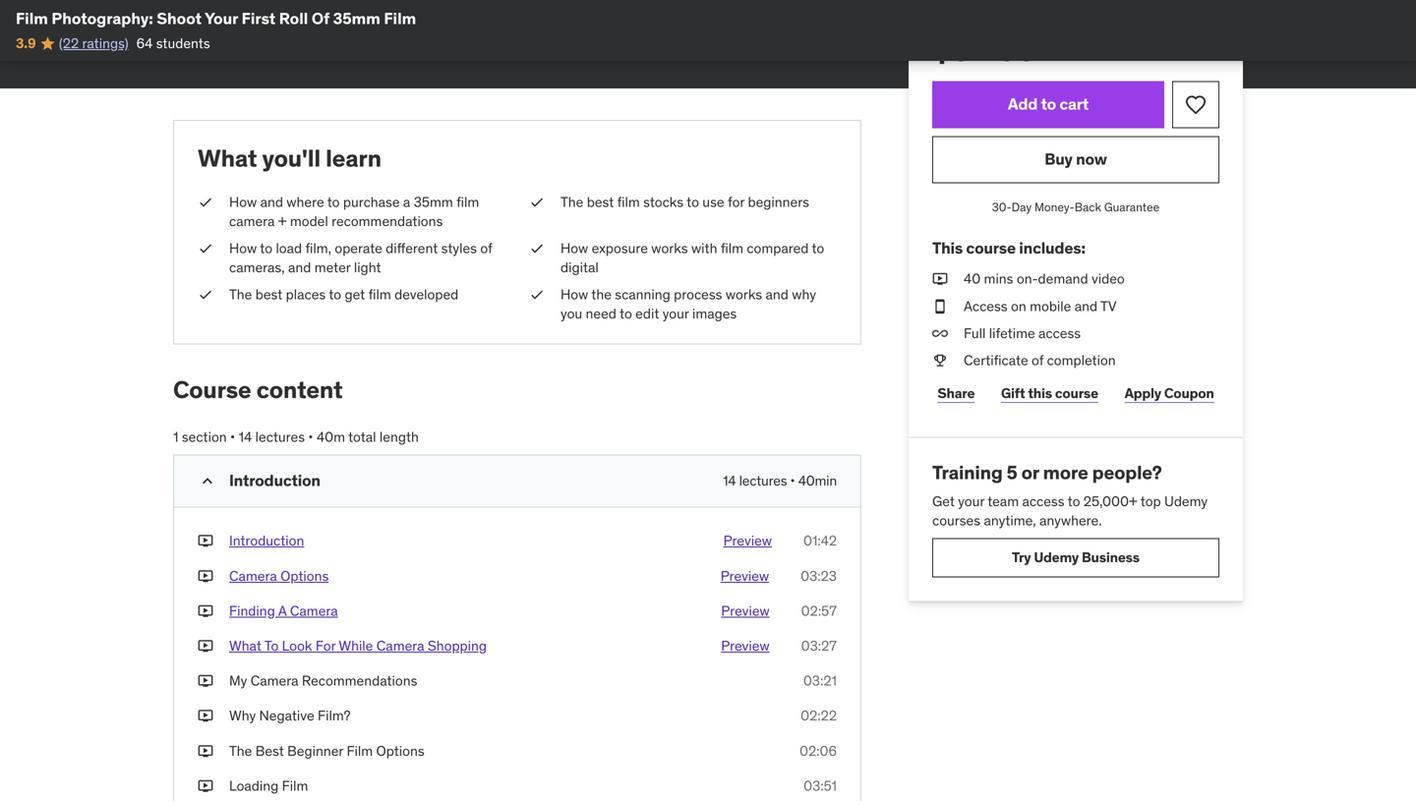 Task type: locate. For each thing, give the bounding box(es) containing it.
0 vertical spatial what
[[198, 144, 257, 173]]

how up digital
[[561, 240, 588, 257]]

film inside how exposure works with film compared to digital
[[721, 240, 744, 257]]

1
[[173, 429, 179, 446]]

to
[[1041, 94, 1057, 114], [327, 193, 340, 211], [687, 193, 699, 211], [260, 240, 273, 257], [812, 240, 825, 257], [329, 286, 341, 304], [620, 305, 632, 323], [1068, 493, 1081, 511]]

0 vertical spatial lectures
[[255, 429, 305, 446]]

xsmall image left best
[[198, 742, 213, 761]]

and up + on the left of page
[[260, 193, 283, 211]]

0 horizontal spatial works
[[652, 240, 688, 257]]

how to load film, operate different styles of cameras, and meter light
[[229, 240, 492, 276]]

loading
[[229, 778, 279, 795]]

works left with
[[652, 240, 688, 257]]

film?
[[318, 708, 351, 725]]

lifetime
[[989, 325, 1036, 342]]

the
[[592, 286, 612, 304]]

buy
[[1045, 149, 1073, 169]]

options inside 'button'
[[281, 567, 329, 585]]

options up finding a camera
[[281, 567, 329, 585]]

what left to
[[229, 637, 262, 655]]

• left 40m
[[308, 429, 313, 446]]

1 vertical spatial access
[[1023, 493, 1065, 511]]

1 vertical spatial 14
[[723, 472, 736, 490]]

your up courses
[[958, 493, 985, 511]]

1 vertical spatial options
[[376, 743, 425, 760]]

compared
[[747, 240, 809, 257]]

works up images
[[726, 286, 763, 304]]

1 horizontal spatial best
[[587, 193, 614, 211]]

business
[[1082, 549, 1140, 567]]

1 vertical spatial introduction
[[229, 532, 304, 550]]

0 vertical spatial 35mm
[[333, 8, 381, 29]]

created by kyle mcdougall
[[173, 3, 336, 21]]

02:22
[[801, 708, 837, 725]]

options down recommendations
[[376, 743, 425, 760]]

how up "cameras,"
[[229, 240, 257, 257]]

how for how the scanning process works and why you need to edit your images
[[561, 286, 588, 304]]

0 vertical spatial of
[[480, 240, 492, 257]]

on
[[1011, 297, 1027, 315]]

film inside how and where to purchase a 35mm film camera + model recommendations
[[457, 193, 479, 211]]

1 horizontal spatial your
[[958, 493, 985, 511]]

kyle
[[244, 3, 269, 21]]

length
[[380, 429, 419, 446]]

negative
[[259, 708, 314, 725]]

access down mobile
[[1039, 325, 1081, 342]]

0 vertical spatial the
[[561, 193, 584, 211]]

xsmall image down shoot
[[173, 32, 189, 48]]

of
[[480, 240, 492, 257], [1032, 352, 1044, 369]]

a
[[403, 193, 411, 211]]

course up 'mins'
[[966, 238, 1016, 258]]

get
[[933, 493, 955, 511]]

to left edit
[[620, 305, 632, 323]]

access down or
[[1023, 493, 1065, 511]]

where
[[287, 193, 324, 211]]

the up digital
[[561, 193, 584, 211]]

how inside how and where to purchase a 35mm film camera + model recommendations
[[229, 193, 257, 211]]

xsmall image left full at the top of page
[[933, 324, 948, 343]]

xsmall image left the
[[529, 285, 545, 305]]

1 horizontal spatial of
[[1032, 352, 1044, 369]]

content
[[256, 375, 343, 405]]

• for 1
[[230, 429, 235, 446]]

of right styles
[[480, 240, 492, 257]]

0 horizontal spatial lectures
[[255, 429, 305, 446]]

what inside button
[[229, 637, 262, 655]]

a
[[278, 602, 287, 620]]

0 vertical spatial udemy
[[1165, 493, 1208, 511]]

0 vertical spatial 14
[[239, 429, 252, 446]]

0 horizontal spatial udemy
[[1034, 549, 1079, 567]]

1 horizontal spatial 35mm
[[414, 193, 453, 211]]

gift
[[1001, 385, 1026, 403]]

your right edit
[[663, 305, 689, 323]]

lectures left 40m
[[255, 429, 305, 446]]

the down "cameras,"
[[229, 286, 252, 304]]

camera inside 'button'
[[229, 567, 277, 585]]

styles
[[441, 240, 477, 257]]

14 right section
[[239, 429, 252, 446]]

1 vertical spatial your
[[958, 493, 985, 511]]

how and where to purchase a 35mm film camera + model recommendations
[[229, 193, 479, 230]]

0 vertical spatial your
[[663, 305, 689, 323]]

recommendations
[[332, 212, 443, 230]]

exposure
[[592, 240, 648, 257]]

shoot
[[157, 8, 202, 29]]

2 horizontal spatial •
[[791, 472, 795, 490]]

what for what to look for while camera shopping
[[229, 637, 262, 655]]

how inside how exposure works with film compared to digital
[[561, 240, 588, 257]]

0 horizontal spatial 14
[[239, 429, 252, 446]]

1 horizontal spatial lectures
[[739, 472, 787, 490]]

loading film
[[229, 778, 308, 795]]

course
[[966, 238, 1016, 258], [1055, 385, 1099, 403]]

and left tv
[[1075, 297, 1098, 315]]

to up the anywhere.
[[1068, 493, 1081, 511]]

to left cart
[[1041, 94, 1057, 114]]

1 vertical spatial 35mm
[[414, 193, 453, 211]]

xsmall image left why
[[198, 707, 213, 726]]

how inside how the scanning process works and why you need to edit your images
[[561, 286, 588, 304]]

while
[[339, 637, 373, 655]]

03:27
[[801, 637, 837, 655]]

access
[[964, 297, 1008, 315]]

to inside training 5 or more people? get your team access to 25,000+ top udemy courses anytime, anywhere.
[[1068, 493, 1081, 511]]

0 horizontal spatial •
[[230, 429, 235, 446]]

35mm
[[333, 8, 381, 29], [414, 193, 453, 211]]

camera up finding at the bottom left of page
[[229, 567, 277, 585]]

0 vertical spatial introduction
[[229, 471, 321, 491]]

what left you'll
[[198, 144, 257, 173]]

how up camera
[[229, 193, 257, 211]]

1 vertical spatial the
[[229, 286, 252, 304]]

digital
[[561, 259, 599, 276]]

the left best
[[229, 743, 252, 760]]

0 vertical spatial works
[[652, 240, 688, 257]]

0 vertical spatial best
[[587, 193, 614, 211]]

to right the compared
[[812, 240, 825, 257]]

how for how to load film, operate different styles of cameras, and meter light
[[229, 240, 257, 257]]

why
[[792, 286, 817, 304]]

why negative film?
[[229, 708, 351, 725]]

apply coupon button
[[1120, 374, 1220, 414]]

your inside how the scanning process works and why you need to edit your images
[[663, 305, 689, 323]]

camera options
[[229, 567, 329, 585]]

introduction up 'camera options'
[[229, 532, 304, 550]]

the for the best places to get film developed
[[229, 286, 252, 304]]

35mm right a
[[414, 193, 453, 211]]

add to cart
[[1008, 94, 1089, 114]]

how for how and where to purchase a 35mm film camera + model recommendations
[[229, 193, 257, 211]]

5
[[1007, 461, 1018, 485]]

xsmall image
[[173, 32, 189, 48], [198, 239, 213, 258], [198, 285, 213, 305], [529, 285, 545, 305], [933, 324, 948, 343], [198, 672, 213, 691], [198, 707, 213, 726], [198, 742, 213, 761], [198, 777, 213, 796]]

photography:
[[52, 8, 153, 29]]

and left why
[[766, 286, 789, 304]]

the
[[561, 193, 584, 211], [229, 286, 252, 304], [229, 743, 252, 760]]

preview left 03:23
[[721, 567, 769, 585]]

• right section
[[230, 429, 235, 446]]

mcdougall
[[272, 3, 336, 21]]

best down "cameras,"
[[256, 286, 283, 304]]

tv
[[1101, 297, 1117, 315]]

and
[[260, 193, 283, 211], [288, 259, 311, 276], [766, 286, 789, 304], [1075, 297, 1098, 315]]

buy now button
[[933, 136, 1220, 183]]

top
[[1141, 493, 1162, 511]]

purchase
[[343, 193, 400, 211]]

1 vertical spatial what
[[229, 637, 262, 655]]

for
[[728, 193, 745, 211]]

the best film stocks to use for beginners
[[561, 193, 810, 211]]

what to look for while camera shopping
[[229, 637, 487, 655]]

1 vertical spatial works
[[726, 286, 763, 304]]

and down load
[[288, 259, 311, 276]]

and inside how the scanning process works and why you need to edit your images
[[766, 286, 789, 304]]

udemy right top
[[1165, 493, 1208, 511]]

1 horizontal spatial udemy
[[1165, 493, 1208, 511]]

lectures left 40min
[[739, 472, 787, 490]]

access inside training 5 or more people? get your team access to 25,000+ top udemy courses anytime, anywhere.
[[1023, 493, 1065, 511]]

2 vertical spatial the
[[229, 743, 252, 760]]

try udemy business
[[1012, 549, 1140, 567]]

stocks
[[644, 193, 684, 211]]

what
[[198, 144, 257, 173], [229, 637, 262, 655]]

1 vertical spatial of
[[1032, 352, 1044, 369]]

to up "cameras,"
[[260, 240, 273, 257]]

0 horizontal spatial your
[[663, 305, 689, 323]]

what for what you'll learn
[[198, 144, 257, 173]]

to inside how exposure works with film compared to digital
[[812, 240, 825, 257]]

01:42
[[804, 532, 837, 550]]

0 horizontal spatial course
[[966, 238, 1016, 258]]

udemy right try
[[1034, 549, 1079, 567]]

preview left 02:57
[[721, 602, 770, 620]]

this
[[933, 238, 963, 258]]

1 introduction from the top
[[229, 471, 321, 491]]

to inside how to load film, operate different styles of cameras, and meter light
[[260, 240, 273, 257]]

day
[[1012, 199, 1032, 215]]

add to cart button
[[933, 81, 1165, 128]]

1 vertical spatial course
[[1055, 385, 1099, 403]]

14 left 40min
[[723, 472, 736, 490]]

1 vertical spatial best
[[256, 286, 283, 304]]

xsmall image left my
[[198, 672, 213, 691]]

beginner
[[287, 743, 343, 760]]

images
[[693, 305, 737, 323]]

xsmall image
[[198, 193, 213, 212], [529, 193, 545, 212], [529, 239, 545, 258], [933, 270, 948, 289], [933, 297, 948, 316], [933, 351, 948, 371], [198, 532, 213, 551], [198, 567, 213, 586], [198, 602, 213, 621], [198, 637, 213, 656]]

of
[[312, 8, 330, 29]]

camera
[[229, 212, 275, 230]]

best up the exposure
[[587, 193, 614, 211]]

0 vertical spatial options
[[281, 567, 329, 585]]

0 horizontal spatial options
[[281, 567, 329, 585]]

0 horizontal spatial best
[[256, 286, 283, 304]]

how inside how to load film, operate different styles of cameras, and meter light
[[229, 240, 257, 257]]

to right where
[[327, 193, 340, 211]]

• left 40min
[[791, 472, 795, 490]]

mobile
[[1030, 297, 1072, 315]]

camera options button
[[229, 567, 329, 586]]

14
[[239, 429, 252, 446], [723, 472, 736, 490]]

your
[[663, 305, 689, 323], [958, 493, 985, 511]]

xsmall image left load
[[198, 239, 213, 258]]

finding a camera
[[229, 602, 338, 620]]

film up styles
[[457, 193, 479, 211]]

35mm right 'of'
[[333, 8, 381, 29]]

how up you
[[561, 286, 588, 304]]

1 vertical spatial lectures
[[739, 472, 787, 490]]

30-
[[992, 199, 1012, 215]]

0 horizontal spatial of
[[480, 240, 492, 257]]

1 horizontal spatial options
[[376, 743, 425, 760]]

03:21
[[804, 673, 837, 690]]

with
[[692, 240, 718, 257]]

film left 'stocks'
[[617, 193, 640, 211]]

course down completion
[[1055, 385, 1099, 403]]

of down full lifetime access
[[1032, 352, 1044, 369]]

film right with
[[721, 240, 744, 257]]

film
[[457, 193, 479, 211], [617, 193, 640, 211], [721, 240, 744, 257], [369, 286, 391, 304]]

introduction down 1 section • 14 lectures • 40m total length
[[229, 471, 321, 491]]

1 horizontal spatial works
[[726, 286, 763, 304]]

use
[[703, 193, 725, 211]]

best for film
[[587, 193, 614, 211]]

14 lectures • 40min
[[723, 472, 837, 490]]

to left use
[[687, 193, 699, 211]]



Task type: vqa. For each thing, say whether or not it's contained in the screenshot.
the to to the top
no



Task type: describe. For each thing, give the bounding box(es) containing it.
try
[[1012, 549, 1031, 567]]

students
[[156, 34, 210, 52]]

camera right a
[[290, 602, 338, 620]]

to inside 'button'
[[1041, 94, 1057, 114]]

and inside how and where to purchase a 35mm film camera + model recommendations
[[260, 193, 283, 211]]

small image
[[198, 472, 217, 492]]

02:57
[[801, 602, 837, 620]]

recommendations
[[302, 673, 418, 690]]

course
[[173, 375, 251, 405]]

you
[[561, 305, 583, 323]]

you'll
[[262, 144, 321, 173]]

your
[[205, 8, 238, 29]]

first
[[242, 8, 276, 29]]

1 horizontal spatial course
[[1055, 385, 1099, 403]]

0 vertical spatial access
[[1039, 325, 1081, 342]]

35mm inside how and where to purchase a 35mm film camera + model recommendations
[[414, 193, 453, 211]]

course content
[[173, 375, 343, 405]]

last
[[197, 30, 223, 48]]

developed
[[395, 286, 459, 304]]

process
[[674, 286, 723, 304]]

and inside how to load film, operate different styles of cameras, and meter light
[[288, 259, 311, 276]]

apply coupon
[[1125, 385, 1215, 403]]

on-
[[1017, 270, 1038, 288]]

full
[[964, 325, 986, 342]]

preview down 14 lectures • 40min
[[724, 532, 772, 550]]

guarantee
[[1105, 199, 1160, 215]]

film,
[[305, 240, 332, 257]]

ratings)
[[82, 34, 128, 52]]

(22 ratings)
[[59, 34, 128, 52]]

demand
[[1038, 270, 1089, 288]]

your inside training 5 or more people? get your team access to 25,000+ top udemy courses anytime, anywhere.
[[958, 493, 985, 511]]

0 vertical spatial course
[[966, 238, 1016, 258]]

7/2020
[[281, 30, 327, 48]]

total
[[348, 429, 376, 446]]

preview left '03:27'
[[721, 637, 770, 655]]

this
[[1028, 385, 1053, 403]]

coupon
[[1165, 385, 1215, 403]]

what to look for while camera shopping button
[[229, 637, 487, 656]]

load
[[276, 240, 302, 257]]

my
[[229, 673, 247, 690]]

how for how exposure works with film compared to digital
[[561, 240, 588, 257]]

share
[[938, 385, 975, 403]]

by
[[226, 3, 240, 21]]

03:23
[[801, 567, 837, 585]]

to left get
[[329, 286, 341, 304]]

film photography: shoot your first roll of 35mm film
[[16, 8, 416, 29]]

add
[[1008, 94, 1038, 114]]

courses
[[933, 512, 981, 530]]

learn
[[326, 144, 382, 173]]

the best places to get film developed
[[229, 286, 459, 304]]

film right 'of'
[[384, 8, 416, 29]]

xsmall image left loading
[[198, 777, 213, 796]]

0 horizontal spatial 35mm
[[333, 8, 381, 29]]

1 horizontal spatial •
[[308, 429, 313, 446]]

the for the best beginner film options
[[229, 743, 252, 760]]

training 5 or more people? get your team access to 25,000+ top udemy courses anytime, anywhere.
[[933, 461, 1208, 530]]

xsmall image up course on the left of the page
[[198, 285, 213, 305]]

access on mobile and tv
[[964, 297, 1117, 315]]

30-day money-back guarantee
[[992, 199, 1160, 215]]

finding
[[229, 602, 275, 620]]

02:06
[[800, 743, 837, 760]]

how the scanning process works and why you need to edit your images
[[561, 286, 817, 323]]

my camera recommendations
[[229, 673, 418, 690]]

+
[[278, 212, 287, 230]]

certificate of completion
[[964, 352, 1116, 369]]

training
[[933, 461, 1003, 485]]

udemy inside training 5 or more people? get your team access to 25,000+ top udemy courses anytime, anywhere.
[[1165, 493, 1208, 511]]

$34.99
[[933, 30, 1037, 69]]

team
[[988, 493, 1019, 511]]

25,000+
[[1084, 493, 1138, 511]]

03:51
[[804, 778, 837, 795]]

of inside how to load film, operate different styles of cameras, and meter light
[[480, 240, 492, 257]]

now
[[1076, 149, 1108, 169]]

1 section • 14 lectures • 40m total length
[[173, 429, 419, 446]]

for
[[316, 637, 336, 655]]

film down 'film?'
[[347, 743, 373, 760]]

works inside how exposure works with film compared to digital
[[652, 240, 688, 257]]

scanning
[[615, 286, 671, 304]]

film right get
[[369, 286, 391, 304]]

• for 14
[[791, 472, 795, 490]]

best for places
[[256, 286, 283, 304]]

1 vertical spatial udemy
[[1034, 549, 1079, 567]]

to inside how and where to purchase a 35mm film camera + model recommendations
[[327, 193, 340, 211]]

3.9
[[16, 34, 36, 52]]

1 horizontal spatial 14
[[723, 472, 736, 490]]

video
[[1092, 270, 1125, 288]]

to inside how the scanning process works and why you need to edit your images
[[620, 305, 632, 323]]

light
[[354, 259, 381, 276]]

or
[[1022, 461, 1039, 485]]

money-
[[1035, 199, 1075, 215]]

film up '3.9'
[[16, 8, 48, 29]]

kyle mcdougall link
[[244, 3, 336, 21]]

64
[[136, 34, 153, 52]]

works inside how the scanning process works and why you need to edit your images
[[726, 286, 763, 304]]

camera right while
[[377, 637, 425, 655]]

camera down to
[[251, 673, 299, 690]]

film down beginner
[[282, 778, 308, 795]]

what you'll learn
[[198, 144, 382, 173]]

40
[[964, 270, 981, 288]]

wishlist image
[[1184, 93, 1208, 116]]

this course includes:
[[933, 238, 1086, 258]]

model
[[290, 212, 328, 230]]

40min
[[799, 472, 837, 490]]

2 introduction from the top
[[229, 532, 304, 550]]

64 students
[[136, 34, 210, 52]]

introduction button
[[229, 532, 304, 551]]

different
[[386, 240, 438, 257]]

the for the best film stocks to use for beginners
[[561, 193, 584, 211]]

section
[[182, 429, 227, 446]]

anytime,
[[984, 512, 1037, 530]]



